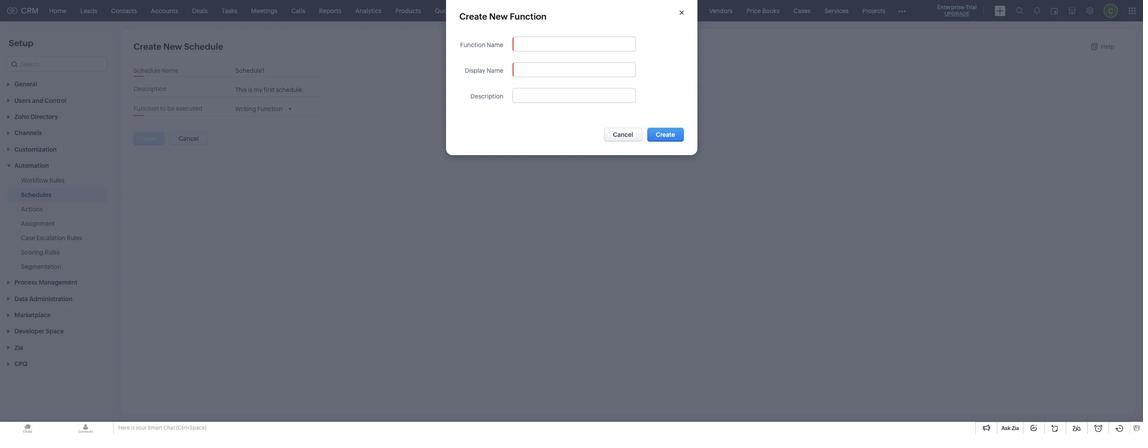 Task type: locate. For each thing, give the bounding box(es) containing it.
1 horizontal spatial schedule
[[184, 41, 223, 51]]

enterprise-trial upgrade
[[937, 4, 977, 17]]

description
[[134, 86, 167, 93], [470, 93, 503, 100]]

1 vertical spatial create
[[134, 41, 161, 51]]

tasks
[[222, 7, 237, 14]]

0 horizontal spatial orders
[[486, 7, 505, 14]]

1 horizontal spatial orders
[[547, 7, 566, 14]]

function right sales orders
[[510, 11, 547, 21]]

create button
[[647, 128, 684, 142]]

0 horizontal spatial new
[[163, 41, 182, 51]]

2 orders from the left
[[547, 7, 566, 14]]

2 vertical spatial rules
[[45, 249, 60, 256]]

be
[[167, 105, 175, 112]]

create for create new schedule
[[134, 41, 161, 51]]

None text field
[[513, 37, 635, 51], [513, 89, 635, 103], [513, 37, 635, 51], [513, 89, 635, 103]]

quotes link
[[428, 0, 463, 21]]

quotes
[[435, 7, 456, 14]]

1 vertical spatial description
[[470, 93, 503, 100]]

schedule down create new schedule
[[134, 67, 160, 74]]

campaigns link
[[656, 0, 702, 21]]

new up schedule name
[[163, 41, 182, 51]]

1 horizontal spatial description
[[470, 93, 503, 100]]

0 horizontal spatial description
[[134, 86, 167, 93]]

schedule down the deals
[[184, 41, 223, 51]]

None text field
[[513, 63, 635, 77], [235, 86, 322, 94], [513, 63, 635, 77], [235, 86, 322, 94]]

cases link
[[787, 0, 818, 21]]

create right quotes
[[459, 11, 487, 21]]

assignment link
[[21, 220, 55, 228]]

rules for workflow rules
[[49, 177, 65, 184]]

crm
[[21, 6, 39, 15]]

projects link
[[856, 0, 892, 21]]

new for schedule
[[163, 41, 182, 51]]

sales
[[470, 7, 485, 14]]

display
[[465, 67, 485, 74]]

None button
[[169, 132, 208, 146]]

name
[[487, 41, 503, 48], [162, 67, 178, 74], [487, 67, 503, 74]]

create new function
[[459, 11, 547, 21]]

function for function name
[[460, 41, 485, 48]]

home
[[49, 7, 66, 14]]

books
[[762, 7, 780, 14]]

1 horizontal spatial function
[[460, 41, 485, 48]]

orders right "sales"
[[486, 7, 505, 14]]

upgrade
[[944, 11, 969, 17]]

ask
[[1001, 426, 1010, 432]]

automation region
[[0, 174, 113, 275]]

campaigns
[[663, 7, 695, 14]]

1 horizontal spatial create
[[459, 11, 487, 21]]

0 vertical spatial description
[[134, 86, 167, 93]]

create right the cancel 'button'
[[656, 131, 675, 138]]

products link
[[388, 0, 428, 21]]

function left to
[[134, 105, 159, 112]]

projects
[[863, 7, 886, 14]]

2 vertical spatial function
[[134, 105, 159, 112]]

1 vertical spatial rules
[[67, 235, 82, 242]]

purchase orders link
[[512, 0, 573, 21]]

create up schedule name
[[134, 41, 161, 51]]

new for function
[[489, 11, 508, 21]]

schedule name
[[134, 67, 178, 74]]

rules down automation dropdown button
[[49, 177, 65, 184]]

contacts image
[[58, 422, 113, 435]]

workflow rules
[[21, 177, 65, 184]]

rules down case escalation rules
[[45, 249, 60, 256]]

(ctrl+space)
[[176, 426, 206, 432]]

chat
[[163, 426, 175, 432]]

1 vertical spatial function
[[460, 41, 485, 48]]

rules right "escalation" on the bottom
[[67, 235, 82, 242]]

0 vertical spatial new
[[489, 11, 508, 21]]

orders right purchase
[[547, 7, 566, 14]]

function
[[510, 11, 547, 21], [460, 41, 485, 48], [134, 105, 159, 112]]

help
[[1101, 43, 1114, 50]]

schedule
[[184, 41, 223, 51], [134, 67, 160, 74]]

zia
[[1012, 426, 1019, 432]]

0 horizontal spatial function
[[134, 105, 159, 112]]

1 horizontal spatial new
[[489, 11, 508, 21]]

2 horizontal spatial create
[[656, 131, 675, 138]]

function name
[[460, 41, 503, 48]]

cases
[[793, 7, 811, 14]]

is
[[131, 426, 135, 432]]

new
[[489, 11, 508, 21], [163, 41, 182, 51]]

description down schedule name
[[134, 86, 167, 93]]

1 vertical spatial new
[[163, 41, 182, 51]]

function up display
[[460, 41, 485, 48]]

0 horizontal spatial create
[[134, 41, 161, 51]]

name up display name
[[487, 41, 503, 48]]

name down create new schedule
[[162, 67, 178, 74]]

rules inside "link"
[[49, 177, 65, 184]]

2 vertical spatial create
[[656, 131, 675, 138]]

0 vertical spatial create
[[459, 11, 487, 21]]

0 vertical spatial function
[[510, 11, 547, 21]]

0 vertical spatial rules
[[49, 177, 65, 184]]

contacts link
[[104, 0, 144, 21]]

escalation
[[36, 235, 65, 242]]

name right display
[[487, 67, 503, 74]]

deals link
[[185, 0, 215, 21]]

reports link
[[312, 0, 348, 21]]

ask zia
[[1001, 426, 1019, 432]]

0 horizontal spatial schedule
[[134, 67, 160, 74]]

case
[[21, 235, 35, 242]]

name for display name
[[487, 67, 503, 74]]

create
[[459, 11, 487, 21], [134, 41, 161, 51], [656, 131, 675, 138]]

orders
[[486, 7, 505, 14], [547, 7, 566, 14]]

chats image
[[0, 422, 55, 435]]

function to be executed
[[134, 105, 202, 112]]

description down display name
[[470, 93, 503, 100]]

your
[[136, 426, 147, 432]]

assignment
[[21, 220, 55, 227]]

executed
[[176, 105, 202, 112]]

new right "sales"
[[489, 11, 508, 21]]

rules
[[49, 177, 65, 184], [67, 235, 82, 242], [45, 249, 60, 256]]

2 horizontal spatial function
[[510, 11, 547, 21]]

1 vertical spatial schedule
[[134, 67, 160, 74]]

analytics
[[355, 7, 381, 14]]

1 orders from the left
[[486, 7, 505, 14]]

reports
[[319, 7, 341, 14]]



Task type: describe. For each thing, give the bounding box(es) containing it.
sales orders
[[470, 7, 505, 14]]

function for function to be executed
[[134, 105, 159, 112]]

contacts
[[111, 7, 137, 14]]

create new schedule
[[134, 41, 223, 51]]

home link
[[42, 0, 73, 21]]

vendors
[[709, 7, 733, 14]]

products
[[395, 7, 421, 14]]

workflow
[[21, 177, 48, 184]]

name for function name
[[487, 41, 503, 48]]

scoring rules link
[[21, 248, 60, 257]]

accounts
[[151, 7, 178, 14]]

workflow rules link
[[21, 176, 65, 185]]

services
[[824, 7, 849, 14]]

Specify a schedule name text field
[[235, 67, 270, 74]]

here
[[118, 426, 130, 432]]

enterprise-
[[937, 4, 966, 10]]

calls link
[[284, 0, 312, 21]]

create inside create button
[[656, 131, 675, 138]]

setup
[[9, 38, 33, 48]]

cancel button
[[604, 128, 642, 142]]

orders for sales orders
[[486, 7, 505, 14]]

sales orders link
[[463, 0, 512, 21]]

price
[[747, 7, 761, 14]]

analytics link
[[348, 0, 388, 21]]

tasks link
[[215, 0, 244, 21]]

leads
[[80, 7, 97, 14]]

case escalation rules link
[[21, 234, 82, 243]]

purchase
[[519, 7, 545, 14]]

0 vertical spatial schedule
[[184, 41, 223, 51]]

create for create new function
[[459, 11, 487, 21]]

trial
[[966, 4, 977, 10]]

to
[[160, 105, 166, 112]]

meetings
[[251, 7, 277, 14]]

calls
[[291, 7, 305, 14]]

vendors link
[[702, 0, 740, 21]]

scoring
[[21, 249, 43, 256]]

smart
[[148, 426, 162, 432]]

case escalation rules
[[21, 235, 82, 242]]

help link
[[1091, 43, 1114, 50]]

actions
[[21, 206, 43, 213]]

orders for purchase orders
[[547, 7, 566, 14]]

crm link
[[7, 6, 39, 15]]

actions link
[[21, 205, 43, 214]]

segmentation link
[[21, 263, 61, 271]]

leads link
[[73, 0, 104, 21]]

accounts link
[[144, 0, 185, 21]]

here is your smart chat (ctrl+space)
[[118, 426, 206, 432]]

price books
[[747, 7, 780, 14]]

name for schedule name
[[162, 67, 178, 74]]

schedules
[[21, 192, 51, 199]]

scoring rules
[[21, 249, 60, 256]]

rules for scoring rules
[[45, 249, 60, 256]]

cancel
[[613, 131, 633, 138]]

price books link
[[740, 0, 787, 21]]

automation button
[[0, 157, 113, 174]]

segmentation
[[21, 264, 61, 271]]

automation
[[14, 162, 49, 169]]

deals
[[192, 7, 208, 14]]

schedules link
[[21, 191, 51, 199]]

meetings link
[[244, 0, 284, 21]]

services link
[[818, 0, 856, 21]]

display name
[[465, 67, 503, 74]]

purchase orders
[[519, 7, 566, 14]]



Task type: vqa. For each thing, say whether or not it's contained in the screenshot.
Price Books link
yes



